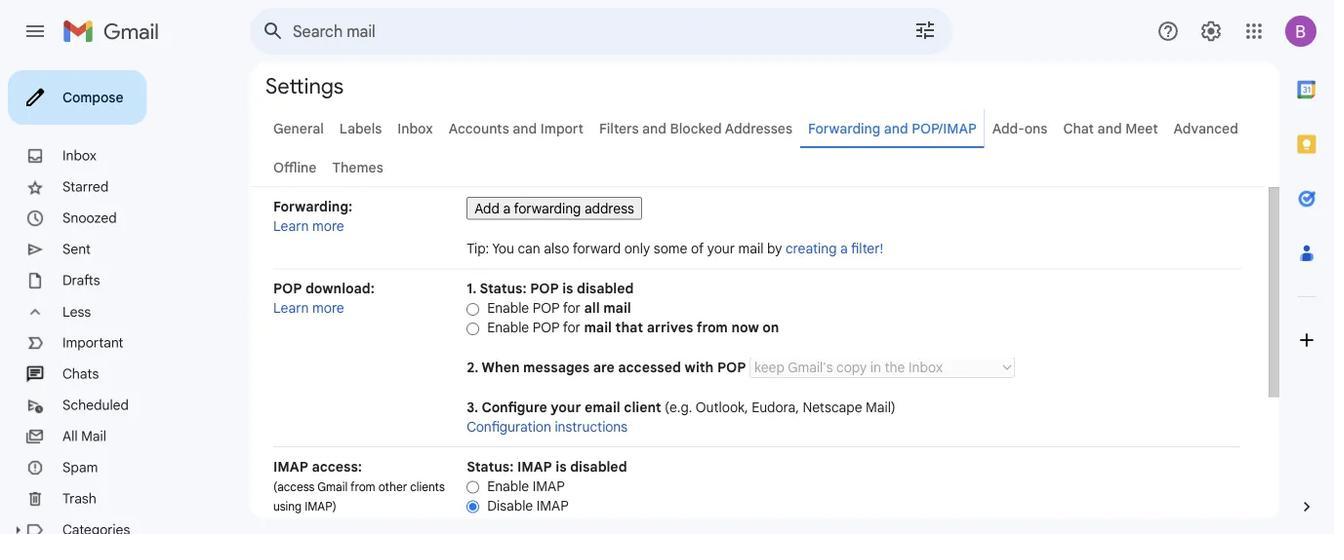 Task type: locate. For each thing, give the bounding box(es) containing it.
enable
[[487, 300, 529, 317], [487, 320, 529, 337], [487, 478, 529, 495]]

mail left by
[[738, 241, 764, 258]]

1 for from the top
[[563, 300, 581, 317]]

enable imap
[[487, 478, 565, 495]]

your inside "3. configure your email client (e.g. outlook, eudora, netscape mail) configuration instructions"
[[551, 399, 581, 416]]

on
[[763, 320, 779, 337]]

imap down status: imap is disabled
[[533, 478, 565, 495]]

and for forwarding
[[884, 120, 908, 137]]

trash link
[[62, 491, 96, 508]]

can
[[518, 241, 540, 258]]

0 vertical spatial for
[[563, 300, 581, 317]]

2 learn more link from the top
[[273, 300, 344, 317]]

0 vertical spatial more
[[312, 218, 344, 235]]

1 vertical spatial your
[[551, 399, 581, 416]]

mail
[[738, 241, 764, 258], [603, 300, 631, 317], [584, 320, 612, 337]]

imap)
[[305, 500, 336, 515]]

some
[[654, 241, 687, 258]]

are
[[593, 360, 615, 377]]

1 vertical spatial learn more link
[[273, 300, 344, 317]]

pop left download:
[[273, 281, 302, 298]]

all
[[584, 300, 600, 317]]

(e.g.
[[665, 399, 692, 416]]

disabled
[[577, 281, 634, 298], [570, 459, 627, 476]]

ons
[[1025, 120, 1048, 137]]

configuration instructions link
[[467, 419, 628, 436]]

offline link
[[273, 159, 317, 176]]

learn down download:
[[273, 300, 309, 317]]

1 vertical spatial is
[[556, 459, 567, 476]]

0 vertical spatial your
[[707, 241, 735, 258]]

general
[[273, 120, 324, 137]]

also
[[544, 241, 569, 258]]

snoozed
[[62, 210, 117, 227]]

blocked
[[670, 120, 722, 137]]

of
[[691, 241, 704, 258]]

2 enable from the top
[[487, 320, 529, 337]]

imap up the enable imap
[[517, 459, 552, 476]]

Search mail text field
[[293, 21, 859, 41]]

enable down 1. status: pop is disabled
[[487, 300, 529, 317]]

inbox link right labels at left
[[397, 120, 433, 137]]

1 vertical spatial disabled
[[570, 459, 627, 476]]

status: up enable imap radio
[[467, 459, 514, 476]]

sent
[[62, 241, 91, 258]]

gmail image
[[62, 12, 169, 51]]

0 vertical spatial enable
[[487, 300, 529, 317]]

your right "of"
[[707, 241, 735, 258]]

general link
[[273, 120, 324, 137]]

learn more link down forwarding:
[[273, 218, 344, 235]]

drafts link
[[62, 272, 100, 289]]

(access
[[273, 480, 315, 495]]

0 vertical spatial learn more link
[[273, 218, 344, 235]]

learn
[[273, 218, 309, 235], [273, 300, 309, 317]]

1 and from the left
[[513, 120, 537, 137]]

mail up the that
[[603, 300, 631, 317]]

less button
[[0, 297, 234, 328]]

2 for from the top
[[563, 320, 581, 337]]

1 vertical spatial learn
[[273, 300, 309, 317]]

from left "other"
[[350, 480, 375, 495]]

3.
[[467, 399, 478, 416]]

enable for enable imap
[[487, 478, 529, 495]]

navigation containing compose
[[0, 62, 250, 535]]

download:
[[305, 281, 375, 298]]

inbox link up starred link
[[62, 147, 97, 164]]

filters and blocked addresses
[[599, 120, 792, 137]]

is
[[562, 281, 573, 298], [556, 459, 567, 476]]

and right chat
[[1098, 120, 1122, 137]]

mail
[[81, 428, 106, 446]]

navigation
[[0, 62, 250, 535]]

themes
[[332, 159, 383, 176]]

4 and from the left
[[1098, 120, 1122, 137]]

instructions
[[555, 419, 628, 436]]

1 vertical spatial inbox
[[62, 147, 97, 164]]

and left pop/imap
[[884, 120, 908, 137]]

learn more link
[[273, 218, 344, 235], [273, 300, 344, 317]]

0 horizontal spatial from
[[350, 480, 375, 495]]

enable up disable
[[487, 478, 529, 495]]

from
[[697, 320, 728, 337], [350, 480, 375, 495]]

imap down the enable imap
[[536, 498, 569, 515]]

pop download: learn more
[[273, 281, 375, 317]]

1 vertical spatial enable
[[487, 320, 529, 337]]

learn inside pop download: learn more
[[273, 300, 309, 317]]

0 horizontal spatial your
[[551, 399, 581, 416]]

inbox link
[[397, 120, 433, 137], [62, 147, 97, 164]]

for left 'all'
[[563, 300, 581, 317]]

2 vertical spatial enable
[[487, 478, 529, 495]]

and right filters
[[642, 120, 667, 137]]

None search field
[[250, 8, 952, 55]]

pop down 1. status: pop is disabled
[[533, 300, 560, 317]]

1 horizontal spatial inbox
[[397, 120, 433, 137]]

inbox up starred link
[[62, 147, 97, 164]]

your
[[707, 241, 735, 258], [551, 399, 581, 416]]

is up the enable imap
[[556, 459, 567, 476]]

is up enable pop for all mail
[[562, 281, 573, 298]]

spam link
[[62, 460, 98, 477]]

all mail
[[62, 428, 106, 446]]

enable for enable pop for all mail
[[487, 300, 529, 317]]

0 vertical spatial learn
[[273, 218, 309, 235]]

inbox
[[397, 120, 433, 137], [62, 147, 97, 164]]

now
[[731, 320, 759, 337]]

for down enable pop for all mail
[[563, 320, 581, 337]]

0 horizontal spatial inbox link
[[62, 147, 97, 164]]

add-ons
[[992, 120, 1048, 137]]

1 vertical spatial mail
[[603, 300, 631, 317]]

1 enable from the top
[[487, 300, 529, 317]]

1 vertical spatial more
[[312, 300, 344, 317]]

for
[[563, 300, 581, 317], [563, 320, 581, 337]]

None radio
[[467, 302, 479, 317], [467, 322, 479, 337], [467, 302, 479, 317], [467, 322, 479, 337]]

2 learn from the top
[[273, 300, 309, 317]]

and for accounts
[[513, 120, 537, 137]]

more down forwarding:
[[312, 218, 344, 235]]

and
[[513, 120, 537, 137], [642, 120, 667, 137], [884, 120, 908, 137], [1098, 120, 1122, 137]]

0 vertical spatial inbox link
[[397, 120, 433, 137]]

1 horizontal spatial from
[[697, 320, 728, 337]]

0 vertical spatial status:
[[480, 281, 527, 298]]

email
[[584, 399, 620, 416]]

access:
[[312, 459, 362, 476]]

by
[[767, 241, 782, 258]]

more inside forwarding: learn more
[[312, 218, 344, 235]]

2 more from the top
[[312, 300, 344, 317]]

your up configuration instructions link
[[551, 399, 581, 416]]

learn more link for more
[[273, 218, 344, 235]]

imap for status:
[[517, 459, 552, 476]]

1.
[[467, 281, 477, 298]]

1 vertical spatial from
[[350, 480, 375, 495]]

imap up (access
[[273, 459, 308, 476]]

2 and from the left
[[642, 120, 667, 137]]

Disable IMAP radio
[[467, 500, 479, 515]]

1 vertical spatial for
[[563, 320, 581, 337]]

disabled down the instructions
[[570, 459, 627, 476]]

0 vertical spatial from
[[697, 320, 728, 337]]

pop down enable pop for all mail
[[533, 320, 560, 337]]

imap for disable
[[536, 498, 569, 515]]

with
[[685, 360, 714, 377]]

None button
[[467, 197, 642, 220]]

mail down 'all'
[[584, 320, 612, 337]]

status:
[[480, 281, 527, 298], [467, 459, 514, 476]]

inbox right labels at left
[[397, 120, 433, 137]]

3 enable from the top
[[487, 478, 529, 495]]

1 learn more link from the top
[[273, 218, 344, 235]]

disable imap
[[487, 498, 569, 515]]

learn down forwarding:
[[273, 218, 309, 235]]

for for mail that arrives from now on
[[563, 320, 581, 337]]

imap for enable
[[533, 478, 565, 495]]

disable
[[487, 498, 533, 515]]

tab list
[[1279, 62, 1334, 465]]

from left now
[[697, 320, 728, 337]]

filters
[[599, 120, 639, 137]]

1 vertical spatial inbox link
[[62, 147, 97, 164]]

learn more link down download:
[[273, 300, 344, 317]]

trash
[[62, 491, 96, 508]]

1 horizontal spatial inbox link
[[397, 120, 433, 137]]

clients
[[410, 480, 445, 495]]

accounts and import link
[[449, 120, 584, 137]]

1 vertical spatial status:
[[467, 459, 514, 476]]

drafts
[[62, 272, 100, 289]]

enable up when
[[487, 320, 529, 337]]

more down download:
[[312, 300, 344, 317]]

disabled up 'all'
[[577, 281, 634, 298]]

1 learn from the top
[[273, 218, 309, 235]]

forwarding
[[808, 120, 880, 137]]

when
[[482, 360, 520, 377]]

1 more from the top
[[312, 218, 344, 235]]

0 vertical spatial inbox
[[397, 120, 433, 137]]

imap inside imap access: (access gmail from other clients using imap)
[[273, 459, 308, 476]]

and left the import
[[513, 120, 537, 137]]

3 and from the left
[[884, 120, 908, 137]]

pop
[[273, 281, 302, 298], [530, 281, 559, 298], [533, 300, 560, 317], [533, 320, 560, 337], [717, 360, 746, 377]]

status: right 1.
[[480, 281, 527, 298]]



Task type: vqa. For each thing, say whether or not it's contained in the screenshot.
2.
yes



Task type: describe. For each thing, give the bounding box(es) containing it.
creating a filter! link
[[786, 241, 883, 258]]

forwarding and pop/imap
[[808, 120, 977, 137]]

and for filters
[[642, 120, 667, 137]]

pop up enable pop for all mail
[[530, 281, 559, 298]]

configure
[[482, 399, 547, 416]]

less
[[62, 304, 91, 321]]

you
[[492, 241, 514, 258]]

2 vertical spatial mail
[[584, 320, 612, 337]]

only
[[624, 241, 650, 258]]

chats link
[[62, 366, 99, 383]]

meet
[[1125, 120, 1158, 137]]

1 horizontal spatial your
[[707, 241, 735, 258]]

imap access: (access gmail from other clients using imap)
[[273, 459, 445, 515]]

import
[[540, 120, 584, 137]]

add-ons link
[[992, 120, 1048, 137]]

enable for enable pop for mail that arrives from now on
[[487, 320, 529, 337]]

forward
[[573, 241, 621, 258]]

pop right with
[[717, 360, 746, 377]]

accounts
[[449, 120, 509, 137]]

other
[[378, 480, 407, 495]]

forwarding:
[[273, 198, 352, 215]]

chats
[[62, 366, 99, 383]]

settings image
[[1199, 20, 1223, 43]]

learn inside forwarding: learn more
[[273, 218, 309, 235]]

pop inside pop download: learn more
[[273, 281, 302, 298]]

more inside pop download: learn more
[[312, 300, 344, 317]]

pop/imap
[[912, 120, 977, 137]]

accessed
[[618, 360, 681, 377]]

using
[[273, 500, 302, 515]]

arrives
[[647, 320, 693, 337]]

a
[[840, 241, 848, 258]]

forwarding: learn more
[[273, 198, 352, 235]]

2. when messages are accessed with pop
[[467, 360, 749, 377]]

0 vertical spatial disabled
[[577, 281, 634, 298]]

sent link
[[62, 241, 91, 258]]

configuration
[[467, 419, 551, 436]]

advanced link
[[1174, 120, 1238, 137]]

learn more link for learn
[[273, 300, 344, 317]]

starred link
[[62, 179, 109, 196]]

search mail image
[[256, 14, 291, 49]]

chat and meet
[[1063, 120, 1158, 137]]

themes link
[[332, 159, 383, 176]]

eudora,
[[752, 399, 799, 416]]

2.
[[467, 360, 479, 377]]

settings
[[265, 72, 344, 100]]

chat and meet link
[[1063, 120, 1158, 137]]

from inside imap access: (access gmail from other clients using imap)
[[350, 480, 375, 495]]

all
[[62, 428, 78, 446]]

3. configure your email client (e.g. outlook, eudora, netscape mail) configuration instructions
[[467, 399, 896, 436]]

spam
[[62, 460, 98, 477]]

labels
[[339, 120, 382, 137]]

gmail
[[317, 480, 348, 495]]

support image
[[1156, 20, 1180, 43]]

filter!
[[851, 241, 883, 258]]

main menu image
[[23, 20, 47, 43]]

0 horizontal spatial inbox
[[62, 147, 97, 164]]

filters and blocked addresses link
[[599, 120, 792, 137]]

0 vertical spatial is
[[562, 281, 573, 298]]

status: imap is disabled
[[467, 459, 627, 476]]

and for chat
[[1098, 120, 1122, 137]]

client
[[624, 399, 661, 416]]

addresses
[[725, 120, 792, 137]]

1. status: pop is disabled
[[467, 281, 634, 298]]

0 vertical spatial mail
[[738, 241, 764, 258]]

advanced
[[1174, 120, 1238, 137]]

Enable IMAP radio
[[467, 480, 479, 495]]

messages
[[523, 360, 590, 377]]

tip:
[[467, 241, 489, 258]]

that
[[615, 320, 643, 337]]

offline
[[273, 159, 317, 176]]

compose button
[[8, 70, 147, 125]]

important
[[62, 335, 123, 352]]

advanced search options image
[[906, 11, 945, 50]]

all mail link
[[62, 428, 106, 446]]

mail)
[[866, 399, 896, 416]]

add-
[[992, 120, 1025, 137]]

outlook,
[[695, 399, 748, 416]]

for for all mail
[[563, 300, 581, 317]]

netscape
[[803, 399, 862, 416]]

scheduled link
[[62, 397, 129, 414]]

snoozed link
[[62, 210, 117, 227]]

labels link
[[339, 120, 382, 137]]

tip: you can also forward only some of your mail by creating a filter!
[[467, 241, 883, 258]]

enable pop for all mail
[[487, 300, 631, 317]]

compose
[[62, 89, 123, 106]]



